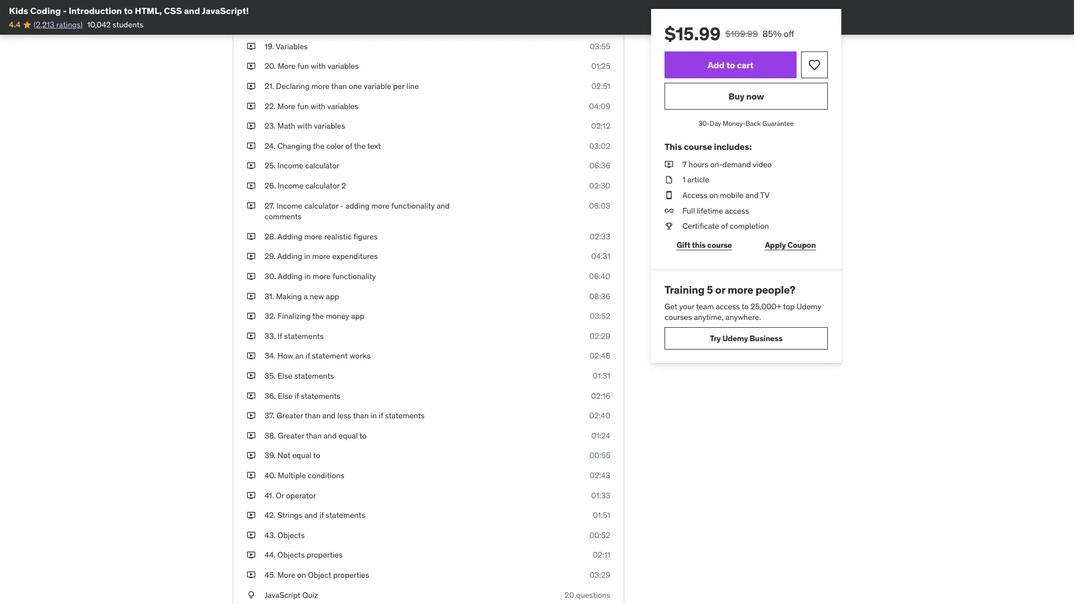 Task type: locate. For each thing, give the bounding box(es) containing it.
adding right 28.
[[278, 232, 303, 242]]

xsmall image left 29.
[[247, 251, 256, 262]]

figures
[[354, 232, 378, 242]]

properties right the object
[[333, 570, 370, 580]]

to up anywhere.
[[742, 301, 749, 311]]

udemy right try
[[723, 333, 749, 344]]

and inside the 27. income calculator - adding more functionality and comments
[[437, 201, 450, 211]]

try udemy business link
[[665, 327, 829, 350]]

0 vertical spatial with
[[311, 61, 326, 71]]

27. income calculator - adding more functionality and comments
[[265, 201, 450, 222]]

and
[[184, 5, 200, 16], [746, 190, 759, 200], [437, 201, 450, 211], [323, 411, 336, 421], [324, 431, 337, 441], [305, 511, 318, 521]]

1 vertical spatial course
[[708, 240, 733, 250]]

income inside the 27. income calculator - adding more functionality and comments
[[277, 201, 303, 211]]

less
[[338, 411, 351, 421]]

2 objects from the top
[[278, 550, 305, 560]]

0 horizontal spatial -
[[63, 5, 67, 16]]

than up 38. greater than and equal to
[[305, 411, 321, 421]]

with up 23. math with variables
[[311, 101, 326, 111]]

greater up the '39. not equal to'
[[278, 431, 304, 441]]

45. more on object properties
[[265, 570, 370, 580]]

javascript quiz
[[265, 590, 318, 600]]

37. greater than and less than in if statements
[[265, 411, 425, 421]]

the left color
[[313, 141, 325, 151]]

1 horizontal spatial of
[[722, 221, 728, 231]]

equal right not
[[292, 451, 312, 461]]

1 horizontal spatial app
[[351, 311, 365, 321]]

course inside 'link'
[[708, 240, 733, 250]]

with right math
[[297, 121, 312, 131]]

28. adding more realistic figures
[[265, 232, 378, 242]]

22.
[[265, 101, 276, 111]]

works
[[350, 351, 371, 361]]

objects
[[278, 530, 305, 541], [278, 550, 305, 560]]

2 else from the top
[[278, 391, 293, 401]]

1 vertical spatial udemy
[[723, 333, 749, 344]]

buy
[[729, 90, 745, 102]]

xsmall image for 23. math with variables
[[247, 121, 256, 132]]

money
[[326, 311, 350, 321]]

1 horizontal spatial equal
[[339, 431, 358, 441]]

38. greater than and equal to
[[265, 431, 367, 441]]

0 horizontal spatial of
[[346, 141, 353, 151]]

1 vertical spatial -
[[341, 201, 344, 211]]

1 vertical spatial greater
[[278, 431, 304, 441]]

(2,213 ratings)
[[34, 20, 83, 30]]

0 vertical spatial equal
[[339, 431, 358, 441]]

1 vertical spatial objects
[[278, 550, 305, 560]]

0 horizontal spatial udemy
[[723, 333, 749, 344]]

xsmall image for 40. multiple conditions
[[247, 470, 256, 481]]

2 more from the top
[[278, 101, 296, 111]]

1 vertical spatial in
[[305, 271, 311, 281]]

29.
[[265, 251, 276, 262]]

xsmall image left 31.
[[247, 291, 256, 302]]

income right 26.
[[278, 181, 304, 191]]

in up 30. adding in more functionality at the top
[[304, 251, 311, 262]]

28.
[[265, 232, 276, 242]]

0 vertical spatial greater
[[277, 411, 303, 421]]

udemy right top
[[797, 301, 822, 311]]

xsmall image left 37.
[[247, 411, 256, 422]]

- inside the 27. income calculator - adding more functionality and comments
[[341, 201, 344, 211]]

1 vertical spatial equal
[[292, 451, 312, 461]]

42.
[[265, 511, 276, 521]]

functionality
[[392, 201, 435, 211], [333, 271, 376, 281]]

0 vertical spatial of
[[346, 141, 353, 151]]

1 else from the top
[[278, 371, 293, 381]]

1 vertical spatial calculator
[[306, 181, 340, 191]]

on up full lifetime access
[[710, 190, 719, 200]]

with up "21. declaring more than one variable per line"
[[311, 61, 326, 71]]

equal down 37. greater than and less than in if statements
[[339, 431, 358, 441]]

income up comments
[[277, 201, 303, 211]]

24.
[[265, 141, 276, 151]]

anytime,
[[694, 312, 724, 322]]

access down mobile
[[726, 206, 750, 216]]

greater right 37.
[[277, 411, 303, 421]]

income for 27.
[[277, 201, 303, 211]]

this course includes:
[[665, 141, 752, 152]]

finalizing
[[278, 311, 311, 321]]

kids
[[9, 5, 28, 16]]

2 vertical spatial more
[[278, 570, 296, 580]]

day
[[710, 119, 722, 128]]

on
[[710, 190, 719, 200], [297, 570, 306, 580]]

1 vertical spatial income
[[278, 181, 304, 191]]

xsmall image left 33.
[[247, 331, 256, 342]]

30-day money-back guarantee
[[699, 119, 795, 128]]

2 vertical spatial adding
[[278, 271, 303, 281]]

20. more fun with variables
[[265, 61, 359, 71]]

udemy inside training 5 or more people? get your team access to 25,000+ top udemy courses anytime, anywhere.
[[797, 301, 822, 311]]

objects down strings
[[278, 530, 305, 541]]

3 more from the top
[[278, 570, 296, 580]]

1 fun from the top
[[298, 61, 309, 71]]

2 vertical spatial variables
[[314, 121, 345, 131]]

more right 45. at the bottom of the page
[[278, 570, 296, 580]]

1 vertical spatial variables
[[328, 101, 359, 111]]

more down 20. more fun with variables
[[312, 81, 330, 91]]

html,
[[135, 5, 162, 16]]

42. strings and if statements
[[265, 511, 366, 521]]

- left the adding
[[341, 201, 344, 211]]

than left one
[[331, 81, 347, 91]]

xsmall image for 29. adding in more expenditures
[[247, 251, 256, 262]]

0 vertical spatial adding
[[278, 232, 303, 242]]

on left the object
[[297, 570, 306, 580]]

add
[[708, 59, 725, 70]]

else right 36.
[[278, 391, 293, 401]]

app
[[326, 291, 339, 301], [351, 311, 365, 321]]

03:55
[[590, 41, 611, 51]]

2 vertical spatial calculator
[[304, 201, 339, 211]]

if
[[306, 351, 310, 361], [295, 391, 299, 401], [379, 411, 383, 421], [320, 511, 324, 521]]

1 vertical spatial with
[[311, 101, 326, 111]]

variables up "21. declaring more than one variable per line"
[[328, 61, 359, 71]]

1 vertical spatial fun
[[297, 101, 309, 111]]

xsmall image for 25. income calculator
[[247, 161, 256, 171]]

a
[[304, 291, 308, 301]]

1 vertical spatial else
[[278, 391, 293, 401]]

0 vertical spatial objects
[[278, 530, 305, 541]]

fun up declaring
[[298, 61, 309, 71]]

if right strings
[[320, 511, 324, 521]]

than
[[331, 81, 347, 91], [305, 411, 321, 421], [353, 411, 369, 421], [306, 431, 322, 441]]

1 horizontal spatial -
[[341, 201, 344, 211]]

questions
[[577, 590, 611, 600]]

1 vertical spatial of
[[722, 221, 728, 231]]

xsmall image left access
[[665, 190, 674, 201]]

04:09
[[589, 101, 611, 111]]

36.
[[265, 391, 276, 401]]

xsmall image left 39.
[[247, 450, 256, 461]]

more right or
[[728, 283, 754, 297]]

0 vertical spatial variables
[[328, 61, 359, 71]]

xsmall image left "23."
[[247, 121, 256, 132]]

xsmall image for 41. or operator
[[247, 490, 256, 501]]

the left money
[[313, 311, 324, 321]]

functionality down expenditures
[[333, 271, 376, 281]]

with
[[311, 61, 326, 71], [311, 101, 326, 111], [297, 121, 312, 131]]

variables down "21. declaring more than one variable per line"
[[328, 101, 359, 111]]

xsmall image left 19.
[[247, 41, 256, 52]]

1 vertical spatial adding
[[278, 251, 302, 262]]

xsmall image
[[247, 41, 256, 52], [247, 121, 256, 132], [247, 161, 256, 171], [665, 174, 674, 185], [665, 190, 674, 201], [247, 231, 256, 242], [247, 251, 256, 262], [247, 291, 256, 302], [247, 331, 256, 342], [247, 351, 256, 362], [247, 391, 256, 402], [247, 411, 256, 422], [247, 431, 256, 442], [247, 450, 256, 461], [247, 530, 256, 541], [247, 590, 256, 601]]

in up a on the left
[[305, 271, 311, 281]]

access down or
[[716, 301, 740, 311]]

xsmall image left 1
[[665, 174, 674, 185]]

properties
[[307, 550, 343, 560], [333, 570, 370, 580]]

1 vertical spatial access
[[716, 301, 740, 311]]

xsmall image left "25."
[[247, 161, 256, 171]]

xsmall image for 31. making a new app
[[247, 291, 256, 302]]

else right 35.
[[278, 371, 293, 381]]

income right "25."
[[278, 161, 304, 171]]

1 horizontal spatial udemy
[[797, 301, 822, 311]]

xsmall image
[[247, 1, 256, 12], [247, 61, 256, 72], [247, 81, 256, 92], [247, 101, 256, 112], [247, 141, 256, 152], [665, 159, 674, 170], [247, 180, 256, 191], [247, 200, 256, 211], [665, 205, 674, 216], [665, 221, 674, 232], [247, 271, 256, 282], [247, 311, 256, 322], [247, 371, 256, 382], [247, 470, 256, 481], [247, 490, 256, 501], [247, 510, 256, 521], [247, 550, 256, 561], [247, 570, 256, 581]]

xsmall image left 43. on the left bottom of the page
[[247, 530, 256, 541]]

more down 29. adding in more expenditures
[[313, 271, 331, 281]]

0 vertical spatial app
[[326, 291, 339, 301]]

lifetime
[[697, 206, 724, 216]]

with for 22. more fun with variables
[[311, 101, 326, 111]]

0 vertical spatial functionality
[[392, 201, 435, 211]]

more right the adding
[[372, 201, 390, 211]]

in right less
[[371, 411, 377, 421]]

(2,213
[[34, 20, 54, 30]]

more right 20.
[[278, 61, 296, 71]]

2 fun from the top
[[297, 101, 309, 111]]

app right money
[[351, 311, 365, 321]]

variables up color
[[314, 121, 345, 131]]

xsmall image left 36.
[[247, 391, 256, 402]]

else
[[278, 371, 293, 381], [278, 391, 293, 401]]

calculator down the 26. income calculator 2
[[304, 201, 339, 211]]

7
[[683, 159, 687, 169]]

xsmall image for 32. finalizing the money app
[[247, 311, 256, 322]]

in
[[304, 251, 311, 262], [305, 271, 311, 281], [371, 411, 377, 421]]

objects for 43.
[[278, 530, 305, 541]]

if right an
[[306, 351, 310, 361]]

of down full lifetime access
[[722, 221, 728, 231]]

0 vertical spatial udemy
[[797, 301, 822, 311]]

if right less
[[379, 411, 383, 421]]

xsmall image for 20. more fun with variables
[[247, 61, 256, 72]]

2 vertical spatial income
[[277, 201, 303, 211]]

- up the ratings)
[[63, 5, 67, 16]]

to down 37. greater than and less than in if statements
[[360, 431, 367, 441]]

xsmall image left 28.
[[247, 231, 256, 242]]

to inside button
[[727, 59, 736, 70]]

0 vertical spatial else
[[278, 371, 293, 381]]

0 vertical spatial on
[[710, 190, 719, 200]]

0 horizontal spatial functionality
[[333, 271, 376, 281]]

0 horizontal spatial app
[[326, 291, 339, 301]]

buy now
[[729, 90, 765, 102]]

than right less
[[353, 411, 369, 421]]

0 vertical spatial more
[[278, 61, 296, 71]]

xsmall image for 43. objects
[[247, 530, 256, 541]]

34.
[[265, 351, 276, 361]]

more up 29. adding in more expenditures
[[305, 232, 323, 242]]

23.
[[265, 121, 276, 131]]

0 vertical spatial fun
[[298, 61, 309, 71]]

variables
[[328, 61, 359, 71], [328, 101, 359, 111], [314, 121, 345, 131]]

xsmall image for 37. greater than and less than in if statements
[[247, 411, 256, 422]]

xsmall image for 35. else statements
[[247, 371, 256, 382]]

the for color
[[313, 141, 325, 151]]

36. else if statements
[[265, 391, 341, 401]]

access inside training 5 or more people? get your team access to 25,000+ top udemy courses anytime, anywhere.
[[716, 301, 740, 311]]

01:24
[[592, 431, 611, 441]]

text
[[368, 141, 381, 151]]

access
[[726, 206, 750, 216], [716, 301, 740, 311]]

xsmall image for 28. adding more realistic figures
[[247, 231, 256, 242]]

more right the 22.
[[278, 101, 296, 111]]

01:31
[[593, 371, 611, 381]]

xsmall image left 34.
[[247, 351, 256, 362]]

xsmall image for 36. else if statements
[[247, 391, 256, 402]]

quiz
[[303, 590, 318, 600]]

xsmall image left javascript
[[247, 590, 256, 601]]

tv
[[761, 190, 770, 200]]

variables for 22. more fun with variables
[[328, 101, 359, 111]]

43.
[[265, 530, 276, 541]]

1 objects from the top
[[278, 530, 305, 541]]

team
[[697, 301, 714, 311]]

functionality right the adding
[[392, 201, 435, 211]]

calculator for -
[[304, 201, 339, 211]]

85%
[[763, 28, 782, 39]]

adding right 29.
[[278, 251, 302, 262]]

26.
[[265, 181, 276, 191]]

2 vertical spatial with
[[297, 121, 312, 131]]

this
[[692, 240, 706, 250]]

0 horizontal spatial equal
[[292, 451, 312, 461]]

xsmall image left "38."
[[247, 431, 256, 442]]

else for 36.
[[278, 391, 293, 401]]

fun up 23. math with variables
[[297, 101, 309, 111]]

calculator inside the 27. income calculator - adding more functionality and comments
[[304, 201, 339, 211]]

02:16
[[591, 391, 611, 401]]

income for 26.
[[278, 181, 304, 191]]

0 vertical spatial in
[[304, 251, 311, 262]]

in for expenditures
[[304, 251, 311, 262]]

income for 25.
[[278, 161, 304, 171]]

equal
[[339, 431, 358, 441], [292, 451, 312, 461]]

xsmall image for 21. declaring more than one variable per line
[[247, 81, 256, 92]]

of right color
[[346, 141, 353, 151]]

1 vertical spatial app
[[351, 311, 365, 321]]

app right new
[[326, 291, 339, 301]]

course down certificate of completion
[[708, 240, 733, 250]]

variables for 20. more fun with variables
[[328, 61, 359, 71]]

properties up the object
[[307, 550, 343, 560]]

0 vertical spatial income
[[278, 161, 304, 171]]

03:52
[[590, 311, 611, 321]]

adding right 30.
[[278, 271, 303, 281]]

or
[[276, 491, 284, 501]]

to left 'cart'
[[727, 59, 736, 70]]

greater for 38.
[[278, 431, 304, 441]]

21. declaring more than one variable per line
[[265, 81, 419, 91]]

course up hours
[[684, 141, 713, 152]]

06:03
[[589, 201, 611, 211]]

1 vertical spatial more
[[278, 101, 296, 111]]

app for 31. making a new app
[[326, 291, 339, 301]]

try
[[710, 333, 721, 344]]

income
[[278, 161, 304, 171], [278, 181, 304, 191], [277, 201, 303, 211]]

calculator left 2
[[306, 181, 340, 191]]

gift this course
[[677, 240, 733, 250]]

02:40
[[590, 411, 611, 421]]

adding for 28.
[[278, 232, 303, 242]]

conditions
[[308, 471, 345, 481]]

xsmall image for 22. more fun with variables
[[247, 101, 256, 112]]

greater
[[277, 411, 303, 421], [278, 431, 304, 441]]

new
[[310, 291, 324, 301]]

39. not equal to
[[265, 451, 321, 461]]

css
[[164, 5, 182, 16]]

0 horizontal spatial on
[[297, 570, 306, 580]]

more inside training 5 or more people? get your team access to 25,000+ top udemy courses anytime, anywhere.
[[728, 283, 754, 297]]

calculator down 24. changing the color of the text
[[305, 161, 340, 171]]

access
[[683, 190, 708, 200]]

25. income calculator
[[265, 161, 340, 171]]

1 horizontal spatial functionality
[[392, 201, 435, 211]]

the
[[313, 141, 325, 151], [354, 141, 366, 151], [313, 311, 324, 321]]

1 more from the top
[[278, 61, 296, 71]]

objects down 43. objects
[[278, 550, 305, 560]]

31. making a new app
[[265, 291, 339, 301]]



Task type: vqa. For each thing, say whether or not it's contained in the screenshot.


Task type: describe. For each thing, give the bounding box(es) containing it.
xsmall image for 30. adding in more functionality
[[247, 271, 256, 282]]

apply coupon
[[766, 240, 817, 250]]

25,000+
[[751, 301, 782, 311]]

1 vertical spatial functionality
[[333, 271, 376, 281]]

23. math with variables
[[265, 121, 345, 131]]

06:36
[[590, 161, 611, 171]]

to up students
[[124, 5, 133, 16]]

31.
[[265, 291, 274, 301]]

color
[[327, 141, 344, 151]]

xsmall image for 44. objects properties
[[247, 550, 256, 561]]

money-
[[723, 119, 746, 128]]

10,042 students
[[87, 20, 143, 30]]

demand
[[723, 159, 752, 169]]

20 questions
[[565, 590, 611, 600]]

00:55
[[590, 451, 611, 461]]

06:40
[[589, 271, 611, 281]]

34. how an if statement works
[[265, 351, 371, 361]]

to inside training 5 or more people? get your team access to 25,000+ top udemy courses anytime, anywhere.
[[742, 301, 749, 311]]

on-
[[711, 159, 723, 169]]

32. finalizing the money app
[[265, 311, 365, 321]]

if down 35. else statements
[[295, 391, 299, 401]]

xsmall image for 39. not equal to
[[247, 450, 256, 461]]

02:12
[[592, 121, 611, 131]]

business
[[750, 333, 783, 344]]

ratings)
[[56, 20, 83, 30]]

how
[[278, 351, 294, 361]]

hours
[[689, 159, 709, 169]]

than up the '39. not equal to'
[[306, 431, 322, 441]]

xsmall image for 42. strings and if statements
[[247, 510, 256, 521]]

adding for 30.
[[278, 271, 303, 281]]

top
[[784, 301, 795, 311]]

anywhere.
[[726, 312, 762, 322]]

more down 28. adding more realistic figures
[[313, 251, 331, 262]]

add to cart
[[708, 59, 754, 70]]

37.
[[265, 411, 275, 421]]

in for functionality
[[305, 271, 311, 281]]

1 horizontal spatial on
[[710, 190, 719, 200]]

02:11
[[593, 550, 611, 560]]

20.
[[265, 61, 276, 71]]

adding for 29.
[[278, 251, 302, 262]]

coding
[[30, 5, 61, 16]]

wishlist image
[[808, 58, 822, 72]]

xsmall image for 34. how an if statement works
[[247, 351, 256, 362]]

calculator for 2
[[306, 181, 340, 191]]

mobile
[[721, 190, 744, 200]]

article
[[688, 175, 710, 185]]

1 vertical spatial on
[[297, 570, 306, 580]]

0 vertical spatial calculator
[[305, 161, 340, 171]]

xsmall image for 26. income calculator 2
[[247, 180, 256, 191]]

22. more fun with variables
[[265, 101, 359, 111]]

realistic
[[325, 232, 352, 242]]

variable
[[364, 81, 392, 91]]

greater for 37.
[[277, 411, 303, 421]]

40.
[[265, 471, 276, 481]]

more for 22.
[[278, 101, 296, 111]]

$15.99 $109.99 85% off
[[665, 22, 795, 45]]

math
[[278, 121, 296, 131]]

02:48
[[590, 351, 611, 361]]

29. adding in more expenditures
[[265, 251, 378, 262]]

xsmall image for 38. greater than and equal to
[[247, 431, 256, 442]]

add to cart button
[[665, 52, 797, 78]]

xsmall image for javascript quiz
[[247, 590, 256, 601]]

19. variables
[[265, 41, 308, 51]]

xsmall image for 24. changing the color of the text
[[247, 141, 256, 152]]

00:52
[[590, 530, 611, 541]]

if
[[278, 331, 282, 341]]

objects for 44.
[[278, 550, 305, 560]]

variables
[[276, 41, 308, 51]]

25.
[[265, 161, 276, 171]]

0 vertical spatial access
[[726, 206, 750, 216]]

1 vertical spatial properties
[[333, 570, 370, 580]]

0 vertical spatial -
[[63, 5, 67, 16]]

xsmall image for 45. more on object properties
[[247, 570, 256, 581]]

video
[[753, 159, 772, 169]]

app for 32. finalizing the money app
[[351, 311, 365, 321]]

else for 35.
[[278, 371, 293, 381]]

to down 38. greater than and equal to
[[313, 451, 321, 461]]

certificate of completion
[[683, 221, 770, 231]]

xsmall image for 33. if statements
[[247, 331, 256, 342]]

04:31
[[592, 251, 611, 262]]

44. objects properties
[[265, 550, 343, 560]]

the for money
[[313, 311, 324, 321]]

fun for 22.
[[297, 101, 309, 111]]

coupon
[[788, 240, 817, 250]]

apply coupon button
[[754, 234, 829, 256]]

01:51
[[593, 511, 611, 521]]

xsmall image for 19. variables
[[247, 41, 256, 52]]

xsmall image for 27. income calculator - adding more functionality and comments
[[247, 200, 256, 211]]

with for 20. more fun with variables
[[311, 61, 326, 71]]

2 vertical spatial in
[[371, 411, 377, 421]]

this
[[665, 141, 683, 152]]

39.
[[265, 451, 276, 461]]

45.
[[265, 570, 276, 580]]

more for 20.
[[278, 61, 296, 71]]

courses
[[665, 312, 693, 322]]

multiple
[[278, 471, 306, 481]]

introduction
[[69, 5, 122, 16]]

0 vertical spatial properties
[[307, 550, 343, 560]]

0 vertical spatial course
[[684, 141, 713, 152]]

26. income calculator 2
[[265, 181, 346, 191]]

more for 45.
[[278, 570, 296, 580]]

not
[[278, 451, 291, 461]]

$109.99
[[726, 28, 759, 39]]

03:02
[[590, 141, 611, 151]]

32.
[[265, 311, 276, 321]]

javascript!
[[202, 5, 249, 16]]

kids coding - introduction to html, css and javascript!
[[9, 5, 249, 16]]

41. or operator
[[265, 491, 316, 501]]

01:25
[[592, 61, 611, 71]]

back
[[746, 119, 761, 128]]

more inside the 27. income calculator - adding more functionality and comments
[[372, 201, 390, 211]]

buy now button
[[665, 83, 829, 110]]

33.
[[265, 331, 276, 341]]

the left text
[[354, 141, 366, 151]]

javascript
[[265, 590, 301, 600]]

per
[[393, 81, 405, 91]]

comments
[[265, 212, 302, 222]]

making
[[276, 291, 302, 301]]

fun for 20.
[[298, 61, 309, 71]]

27.
[[265, 201, 275, 211]]

line
[[407, 81, 419, 91]]

02:30
[[590, 181, 611, 191]]

functionality inside the 27. income calculator - adding more functionality and comments
[[392, 201, 435, 211]]

apply
[[766, 240, 786, 250]]



